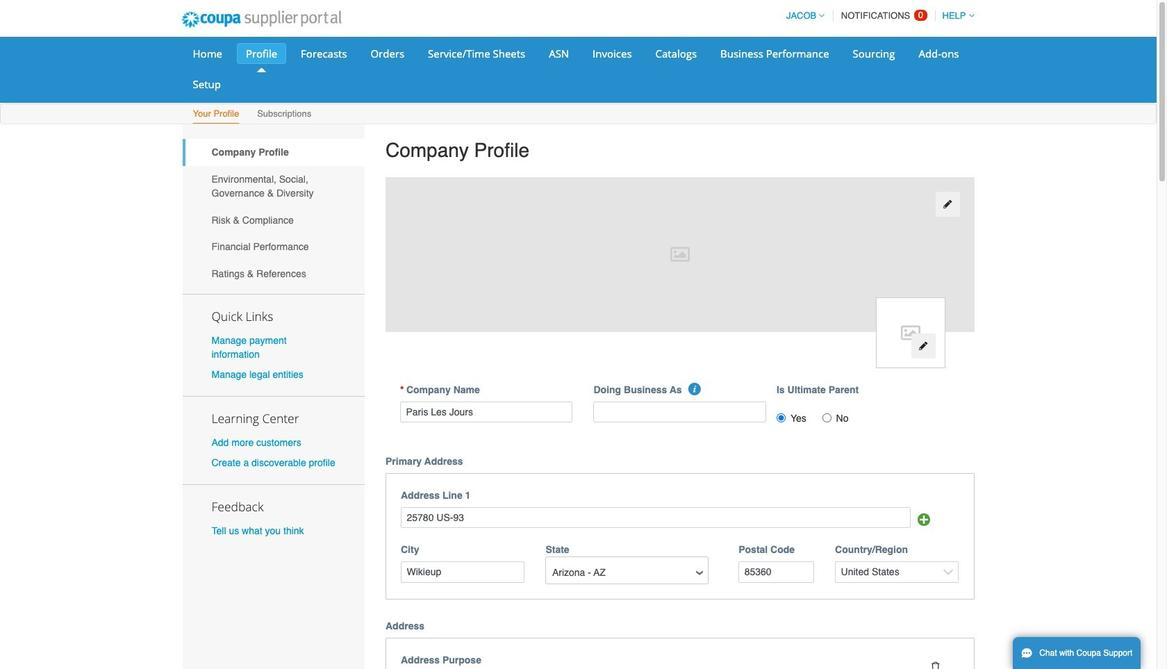 Task type: vqa. For each thing, say whether or not it's contained in the screenshot.
The Change Image to the top
yes



Task type: describe. For each thing, give the bounding box(es) containing it.
coupa supplier portal image
[[172, 2, 351, 37]]

change image image for the logo
[[919, 341, 928, 351]]



Task type: locate. For each thing, give the bounding box(es) containing it.
remove image
[[931, 662, 941, 669]]

add image
[[918, 513, 930, 526]]

0 horizontal spatial change image image
[[919, 341, 928, 351]]

change image image
[[943, 200, 953, 209], [919, 341, 928, 351]]

Select an Option text field
[[547, 562, 707, 583]]

navigation
[[780, 2, 974, 29]]

None text field
[[401, 507, 911, 528], [401, 561, 525, 583], [739, 561, 814, 583], [401, 507, 911, 528], [401, 561, 525, 583], [739, 561, 814, 583]]

background image
[[386, 177, 974, 332]]

None text field
[[400, 401, 573, 422], [594, 401, 766, 422], [400, 401, 573, 422], [594, 401, 766, 422]]

None radio
[[822, 413, 831, 422]]

1 horizontal spatial change image image
[[943, 200, 953, 209]]

0 vertical spatial change image image
[[943, 200, 953, 209]]

additional information image
[[688, 383, 701, 395]]

None radio
[[777, 413, 786, 422]]

1 vertical spatial change image image
[[919, 341, 928, 351]]

logo image
[[876, 297, 945, 368]]

change image image for background image at the top of the page
[[943, 200, 953, 209]]



